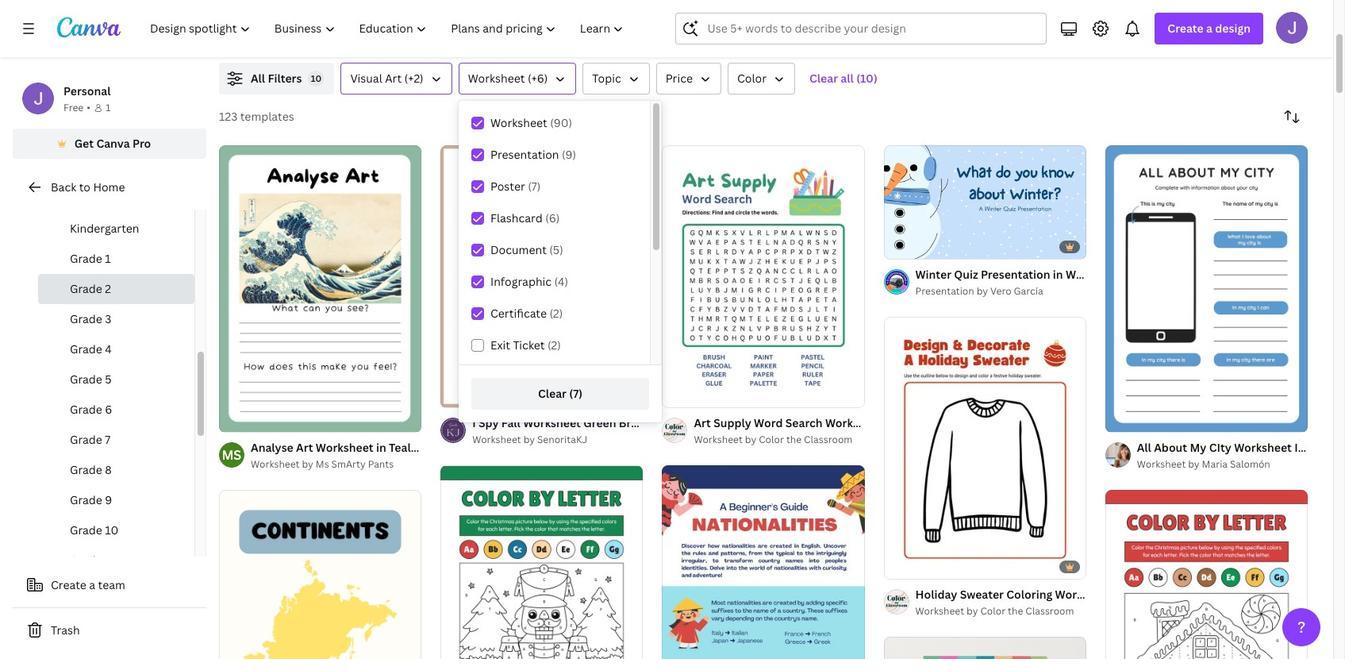 Task type: describe. For each thing, give the bounding box(es) containing it.
white inside all about my city worksheet in white a worksheet by maria salomón
[[1308, 440, 1340, 455]]

grade 3
[[70, 311, 112, 326]]

create a team
[[51, 577, 125, 592]]

the for right worksheet by color the classroom link
[[1008, 604, 1024, 618]]

salomón
[[1231, 457, 1271, 471]]

analyse
[[251, 440, 294, 455]]

fall
[[502, 416, 521, 431]]

holiday sweater coloring worksheet in colorful illustrated style image
[[884, 317, 1087, 579]]

of for winter quiz presentation in white and blue illustrative style
[[902, 240, 911, 252]]

price
[[666, 71, 693, 86]]

senoritakj
[[538, 433, 588, 447]]

to
[[79, 179, 90, 195]]

1 horizontal spatial presentation
[[916, 284, 975, 298]]

grade 1 link
[[38, 244, 195, 274]]

worksheet (90)
[[491, 115, 573, 130]]

blue inside winter quiz presentation in white and blue illustrative style presentation by vero garcía
[[1124, 267, 1148, 282]]

(7) for clear (7)
[[570, 386, 583, 401]]

worksheet (+6)
[[468, 71, 548, 86]]

continents world asia document in yellow blue white illustrative style image
[[219, 490, 422, 659]]

worksheet by senoritakj link
[[473, 432, 643, 448]]

christmas coloring page activity worksheet in red and white festive and lined style image
[[1106, 490, 1309, 659]]

1 for 1
[[106, 101, 111, 114]]

basic
[[441, 440, 470, 455]]

color for left worksheet by color the classroom link
[[759, 433, 784, 447]]

flashcard
[[491, 210, 543, 225]]

green
[[584, 416, 617, 431]]

Sort by button
[[1277, 101, 1309, 133]]

ticket
[[513, 337, 545, 353]]

price button
[[656, 63, 722, 94]]

5
[[105, 372, 112, 387]]

style inside analyse art worksheet in teal blue basic style worksheet by ms smarty pants
[[472, 440, 500, 455]]

grade 4 link
[[38, 334, 195, 364]]

clear all (10) button
[[802, 63, 886, 94]]

1 of 2
[[230, 413, 253, 425]]

white inside winter quiz presentation in white and blue illustrative style presentation by vero garcía
[[1066, 267, 1098, 282]]

team
[[98, 577, 125, 592]]

all about my city worksheet in white and blue simple style image
[[1106, 145, 1309, 432]]

topic button
[[583, 63, 650, 94]]

0 horizontal spatial worksheet by color the classroom link
[[694, 432, 865, 448]]

and
[[1100, 267, 1121, 282]]

infographic
[[491, 274, 552, 289]]

all
[[841, 71, 854, 86]]

home
[[93, 179, 125, 195]]

grade for grade 11
[[70, 553, 102, 568]]

grade 10
[[70, 522, 119, 538]]

(6)
[[546, 210, 560, 225]]

winter quiz presentation in white and blue illustrative style link
[[916, 266, 1240, 283]]

1 vertical spatial (2)
[[548, 337, 561, 353]]

poster
[[491, 179, 526, 194]]

color inside button
[[738, 71, 767, 86]]

worksheet by color the classroom for right worksheet by color the classroom link
[[916, 604, 1075, 618]]

worksheet (+6) button
[[459, 63, 577, 94]]

1 for 1 of 2
[[230, 413, 235, 425]]

grade 11
[[70, 553, 117, 568]]

growth mindset education poster in colorful graphic style image
[[884, 637, 1087, 659]]

Search search field
[[708, 13, 1037, 44]]

123 templates
[[219, 109, 294, 124]]

grade for grade 8
[[70, 462, 102, 477]]

art for analyse
[[296, 440, 313, 455]]

ms
[[316, 457, 329, 471]]

grade for grade 2
[[70, 281, 102, 296]]

winter
[[916, 267, 952, 282]]

by inside i spy fall worksheet green brown worksheet by senoritakj
[[524, 433, 535, 447]]

presentation (9)
[[491, 147, 576, 162]]

worksheet by color the classroom for left worksheet by color the classroom link
[[694, 433, 853, 447]]

grade 2
[[70, 281, 111, 296]]

3
[[105, 311, 112, 326]]

poster (7)
[[491, 179, 541, 194]]

a for design
[[1207, 21, 1213, 36]]

vero
[[991, 284, 1012, 298]]

10 inside 10 filter options selected element
[[311, 72, 322, 84]]

grade 4
[[70, 341, 112, 357]]

art supply word search worksheet in red green illustrated style image
[[663, 145, 865, 408]]

8
[[105, 462, 112, 477]]

free
[[64, 101, 84, 114]]

clear (7) button
[[472, 378, 650, 410]]

back to home link
[[13, 172, 206, 203]]

pro
[[133, 136, 151, 151]]

grade 5
[[70, 372, 112, 387]]

document (5)
[[491, 242, 563, 257]]

certificate
[[491, 306, 547, 321]]

jacob simon image
[[1277, 12, 1309, 44]]

clear all (10)
[[810, 71, 878, 86]]

grade 8 link
[[38, 455, 195, 485]]

by inside winter quiz presentation in white and blue illustrative style presentation by vero garcía
[[977, 284, 989, 298]]

smarty
[[332, 457, 366, 471]]

grade 11 link
[[38, 545, 195, 576]]

2 horizontal spatial presentation
[[981, 267, 1051, 282]]

all for all about my city worksheet in white a worksheet by maria salomón
[[1138, 440, 1152, 455]]

free •
[[64, 101, 90, 114]]

grade for grade 10
[[70, 522, 102, 538]]

(90)
[[550, 115, 573, 130]]

(5)
[[550, 242, 563, 257]]

pants
[[368, 457, 394, 471]]

trash
[[51, 623, 80, 638]]

get canva pro button
[[13, 129, 206, 159]]

i spy fall worksheet green brown image
[[441, 145, 643, 408]]

flashcard (6)
[[491, 210, 560, 225]]

visual art (+2) button
[[341, 63, 452, 94]]

art for visual
[[385, 71, 402, 86]]

classroom for left worksheet by color the classroom link
[[804, 433, 853, 447]]

(+2)
[[405, 71, 424, 86]]

•
[[87, 101, 90, 114]]

grade 10 link
[[38, 515, 195, 545]]

by inside all about my city worksheet in white a worksheet by maria salomón
[[1189, 457, 1200, 471]]

certificate (2)
[[491, 306, 563, 321]]

grade for grade 6
[[70, 402, 102, 417]]

grade for grade 3
[[70, 311, 102, 326]]

ms smarty pants image
[[219, 442, 245, 468]]

christmas coloring page activity worksheet in green and white festive and lined style image
[[441, 466, 643, 659]]

visual art (+2)
[[351, 71, 424, 86]]

color for right worksheet by color the classroom link
[[981, 604, 1006, 618]]

all filters
[[251, 71, 302, 86]]

grade for grade 4
[[70, 341, 102, 357]]

city
[[1210, 440, 1232, 455]]

0 horizontal spatial 2
[[105, 281, 111, 296]]

in
[[1295, 440, 1306, 455]]



Task type: vqa. For each thing, say whether or not it's contained in the screenshot.
nyanja
no



Task type: locate. For each thing, give the bounding box(es) containing it.
11 grade from the top
[[70, 553, 102, 568]]

1 vertical spatial 2
[[248, 413, 253, 425]]

winter quiz presentation in white and blue illustrative style presentation by vero garcía
[[916, 267, 1240, 298]]

0 vertical spatial presentation
[[491, 147, 559, 162]]

0 horizontal spatial blue
[[414, 440, 438, 455]]

7
[[105, 432, 111, 447]]

of for analyse art worksheet in teal blue basic style
[[237, 413, 246, 425]]

grade 6 link
[[38, 395, 195, 425]]

(7) inside button
[[570, 386, 583, 401]]

1 vertical spatial worksheet by color the classroom
[[916, 604, 1075, 618]]

grade left 4
[[70, 341, 102, 357]]

1 vertical spatial worksheet by color the classroom link
[[916, 604, 1087, 620]]

1 horizontal spatial worksheet by color the classroom link
[[916, 604, 1087, 620]]

i spy fall worksheet green brown worksheet by senoritakj
[[473, 416, 654, 447]]

grade for grade 5
[[70, 372, 102, 387]]

winter quiz presentation in white and blue illustrative style image
[[884, 145, 1087, 259]]

grade down grade 1
[[70, 281, 102, 296]]

0 horizontal spatial the
[[787, 433, 802, 447]]

grade 7 link
[[38, 425, 195, 455]]

presentation
[[491, 147, 559, 162], [981, 267, 1051, 282], [916, 284, 975, 298]]

0 horizontal spatial a
[[89, 577, 95, 592]]

infographic (4)
[[491, 274, 569, 289]]

create inside dropdown button
[[1168, 21, 1204, 36]]

exit
[[491, 337, 511, 353]]

4
[[105, 341, 112, 357]]

blue
[[1124, 267, 1148, 282], [414, 440, 438, 455]]

in left and
[[1054, 267, 1064, 282]]

1 horizontal spatial worksheet by color the classroom
[[916, 604, 1075, 618]]

grade left 5
[[70, 372, 102, 387]]

presentation down winter on the right of the page
[[916, 284, 975, 298]]

(+6)
[[528, 71, 548, 86]]

grade up grade 2
[[70, 251, 102, 266]]

art inside "button"
[[385, 71, 402, 86]]

nationalities infographic in white blue cute fun style image
[[663, 466, 865, 659]]

grade left 9
[[70, 492, 102, 507]]

grade for grade 1
[[70, 251, 102, 266]]

analyse art worksheet in teal blue basic style link
[[251, 439, 500, 457]]

1 horizontal spatial clear
[[810, 71, 838, 86]]

10 inside grade 10 link
[[105, 522, 119, 538]]

1 grade from the top
[[70, 251, 102, 266]]

create for create a design
[[1168, 21, 1204, 36]]

worksheet by ms smarty pants link
[[251, 457, 422, 472]]

all inside all about my city worksheet in white a worksheet by maria salomón
[[1138, 440, 1152, 455]]

ms link
[[219, 442, 245, 468]]

(7)
[[528, 179, 541, 194], [570, 386, 583, 401]]

(2)
[[550, 306, 563, 321], [548, 337, 561, 353]]

of inside 1 of 20 link
[[902, 240, 911, 252]]

0 horizontal spatial worksheet by color the classroom
[[694, 433, 853, 447]]

0 vertical spatial clear
[[810, 71, 838, 86]]

3 grade from the top
[[70, 311, 102, 326]]

of inside 1 of 2 link
[[237, 413, 246, 425]]

grade for grade 9
[[70, 492, 102, 507]]

art right analyse
[[296, 440, 313, 455]]

a inside dropdown button
[[1207, 21, 1213, 36]]

1 horizontal spatial the
[[1008, 604, 1024, 618]]

art
[[385, 71, 402, 86], [296, 440, 313, 455]]

worksheet by maria salomón link
[[1138, 457, 1309, 472]]

all about my city worksheet in white a worksheet by maria salomón
[[1138, 440, 1346, 471]]

1 vertical spatial 10
[[105, 522, 119, 538]]

in
[[1054, 267, 1064, 282], [376, 440, 386, 455]]

2 vertical spatial color
[[981, 604, 1006, 618]]

4 grade from the top
[[70, 341, 102, 357]]

1 vertical spatial the
[[1008, 604, 1024, 618]]

white
[[1066, 267, 1098, 282], [1308, 440, 1340, 455]]

9 grade from the top
[[70, 492, 102, 507]]

0 vertical spatial art
[[385, 71, 402, 86]]

in inside analyse art worksheet in teal blue basic style worksheet by ms smarty pants
[[376, 440, 386, 455]]

spy
[[479, 416, 499, 431]]

grade 3 link
[[38, 304, 195, 334]]

(4)
[[555, 274, 569, 289]]

a left team
[[89, 577, 95, 592]]

teal
[[389, 440, 411, 455]]

1 for 1 of 20
[[895, 240, 900, 252]]

grade left '6'
[[70, 402, 102, 417]]

back
[[51, 179, 76, 195]]

get
[[74, 136, 94, 151]]

pre-school
[[70, 191, 128, 206]]

back to home
[[51, 179, 125, 195]]

white left and
[[1066, 267, 1098, 282]]

(7) for poster (7)
[[528, 179, 541, 194]]

0 horizontal spatial create
[[51, 577, 86, 592]]

1 horizontal spatial classroom
[[1026, 604, 1075, 618]]

1 vertical spatial (7)
[[570, 386, 583, 401]]

0 vertical spatial all
[[251, 71, 265, 86]]

2 up analyse
[[248, 413, 253, 425]]

get canva pro
[[74, 136, 151, 151]]

brown
[[619, 416, 654, 431]]

clear left all
[[810, 71, 838, 86]]

0 horizontal spatial 10
[[105, 522, 119, 538]]

0 vertical spatial (2)
[[550, 306, 563, 321]]

2 vertical spatial presentation
[[916, 284, 975, 298]]

(9)
[[562, 147, 576, 162]]

grade 9
[[70, 492, 112, 507]]

1 vertical spatial in
[[376, 440, 386, 455]]

blue right teal
[[414, 440, 438, 455]]

a inside button
[[89, 577, 95, 592]]

2 grade from the top
[[70, 281, 102, 296]]

1 vertical spatial style
[[472, 440, 500, 455]]

a left design
[[1207, 21, 1213, 36]]

(2) right ticket
[[548, 337, 561, 353]]

all left the about
[[1138, 440, 1152, 455]]

1 horizontal spatial 10
[[311, 72, 322, 84]]

10 grade from the top
[[70, 522, 102, 538]]

i spy fall worksheet green brown link
[[473, 415, 654, 432]]

art inside analyse art worksheet in teal blue basic style worksheet by ms smarty pants
[[296, 440, 313, 455]]

style right illustrative
[[1212, 267, 1240, 282]]

white left a
[[1308, 440, 1340, 455]]

all for all filters
[[251, 71, 265, 86]]

1 vertical spatial a
[[89, 577, 95, 592]]

grade inside "link"
[[70, 432, 102, 447]]

1 vertical spatial all
[[1138, 440, 1152, 455]]

in up pants
[[376, 440, 386, 455]]

grade down the grade 9
[[70, 522, 102, 538]]

all left filters
[[251, 71, 265, 86]]

blue right and
[[1124, 267, 1148, 282]]

0 vertical spatial color
[[738, 71, 767, 86]]

1 horizontal spatial a
[[1207, 21, 1213, 36]]

0 horizontal spatial art
[[296, 440, 313, 455]]

1 vertical spatial presentation
[[981, 267, 1051, 282]]

classroom for right worksheet by color the classroom link
[[1026, 604, 1075, 618]]

0 vertical spatial (7)
[[528, 179, 541, 194]]

1 horizontal spatial of
[[902, 240, 911, 252]]

(10)
[[857, 71, 878, 86]]

0 vertical spatial in
[[1054, 267, 1064, 282]]

0 vertical spatial blue
[[1124, 267, 1148, 282]]

in for teal
[[376, 440, 386, 455]]

0 horizontal spatial of
[[237, 413, 246, 425]]

0 horizontal spatial (7)
[[528, 179, 541, 194]]

clear up i spy fall worksheet green brown link
[[538, 386, 567, 401]]

1 of 20
[[895, 240, 924, 252]]

1 horizontal spatial create
[[1168, 21, 1204, 36]]

personal
[[64, 83, 111, 98]]

my
[[1191, 440, 1207, 455]]

visual
[[351, 71, 383, 86]]

1 horizontal spatial white
[[1308, 440, 1340, 455]]

(7) up i spy fall worksheet green brown link
[[570, 386, 583, 401]]

classroom
[[804, 433, 853, 447], [1026, 604, 1075, 618]]

1 horizontal spatial in
[[1054, 267, 1064, 282]]

style down spy
[[472, 440, 500, 455]]

pre-
[[70, 191, 92, 206]]

analyse art worksheet in teal blue basic style worksheet by ms smarty pants
[[251, 440, 500, 471]]

of up ms smarty pants image
[[237, 413, 246, 425]]

1 horizontal spatial blue
[[1124, 267, 1148, 282]]

1 down kindergarten
[[105, 251, 111, 266]]

in inside winter quiz presentation in white and blue illustrative style presentation by vero garcía
[[1054, 267, 1064, 282]]

0 vertical spatial the
[[787, 433, 802, 447]]

(2) down "(4)"
[[550, 306, 563, 321]]

grade for grade 7
[[70, 432, 102, 447]]

presentation up garcía
[[981, 267, 1051, 282]]

grade left 3
[[70, 311, 102, 326]]

2 up 3
[[105, 281, 111, 296]]

grade left 8
[[70, 462, 102, 477]]

0 horizontal spatial clear
[[538, 386, 567, 401]]

document
[[491, 242, 547, 257]]

0 horizontal spatial white
[[1066, 267, 1098, 282]]

1 right •
[[106, 101, 111, 114]]

about
[[1155, 440, 1188, 455]]

0 vertical spatial worksheet by color the classroom link
[[694, 432, 865, 448]]

1 horizontal spatial all
[[1138, 440, 1152, 455]]

8 grade from the top
[[70, 462, 102, 477]]

0 vertical spatial style
[[1212, 267, 1240, 282]]

1 vertical spatial art
[[296, 440, 313, 455]]

0 horizontal spatial classroom
[[804, 433, 853, 447]]

1 vertical spatial white
[[1308, 440, 1340, 455]]

2
[[105, 281, 111, 296], [248, 413, 253, 425]]

in for white
[[1054, 267, 1064, 282]]

clear for clear (7)
[[538, 386, 567, 401]]

11
[[105, 553, 117, 568]]

1 left 20
[[895, 240, 900, 252]]

create inside button
[[51, 577, 86, 592]]

ms smarty pants element
[[219, 442, 245, 468]]

worksheet
[[468, 71, 525, 86], [491, 115, 548, 130], [523, 416, 581, 431], [473, 433, 521, 447], [694, 433, 743, 447], [316, 440, 374, 455], [1235, 440, 1293, 455], [251, 457, 300, 471], [1138, 457, 1187, 471], [916, 604, 965, 618]]

0 vertical spatial worksheet by color the classroom
[[694, 433, 853, 447]]

top level navigation element
[[140, 13, 638, 44]]

grade 7
[[70, 432, 111, 447]]

0 horizontal spatial in
[[376, 440, 386, 455]]

None search field
[[676, 13, 1048, 44]]

5 grade from the top
[[70, 372, 102, 387]]

grade inside "link"
[[70, 462, 102, 477]]

10 down grade 9 link
[[105, 522, 119, 538]]

1 horizontal spatial (7)
[[570, 386, 583, 401]]

10 right filters
[[311, 72, 322, 84]]

0 vertical spatial 2
[[105, 281, 111, 296]]

grade 9 link
[[38, 485, 195, 515]]

create down grade 11
[[51, 577, 86, 592]]

1 vertical spatial clear
[[538, 386, 567, 401]]

worksheet by color the classroom
[[694, 433, 853, 447], [916, 604, 1075, 618]]

analyse art worksheet in teal blue basic style image
[[219, 145, 422, 432]]

create a team button
[[13, 569, 206, 601]]

0 vertical spatial 10
[[311, 72, 322, 84]]

1 vertical spatial blue
[[414, 440, 438, 455]]

0 horizontal spatial presentation
[[491, 147, 559, 162]]

create left design
[[1168, 21, 1204, 36]]

presentation by vero garcía link
[[916, 283, 1087, 299]]

kindergarten
[[70, 221, 139, 236]]

worksheet inside button
[[468, 71, 525, 86]]

the for left worksheet by color the classroom link
[[787, 433, 802, 447]]

grade 8
[[70, 462, 112, 477]]

1
[[106, 101, 111, 114], [895, 240, 900, 252], [105, 251, 111, 266], [230, 413, 235, 425]]

quiz
[[955, 267, 979, 282]]

0 horizontal spatial all
[[251, 71, 265, 86]]

pre-school link
[[38, 183, 195, 214]]

1 vertical spatial classroom
[[1026, 604, 1075, 618]]

a for team
[[89, 577, 95, 592]]

0 horizontal spatial style
[[472, 440, 500, 455]]

1 vertical spatial color
[[759, 433, 784, 447]]

school
[[92, 191, 128, 206]]

1 of 2 link
[[219, 145, 422, 432]]

1 horizontal spatial art
[[385, 71, 402, 86]]

1 up ms smarty pants image
[[230, 413, 235, 425]]

style inside winter quiz presentation in white and blue illustrative style presentation by vero garcía
[[1212, 267, 1240, 282]]

10
[[311, 72, 322, 84], [105, 522, 119, 538]]

design
[[1216, 21, 1251, 36]]

grade up create a team
[[70, 553, 102, 568]]

1 vertical spatial create
[[51, 577, 86, 592]]

filters
[[268, 71, 302, 86]]

trash link
[[13, 615, 206, 646]]

(7) right 'poster'
[[528, 179, 541, 194]]

exit ticket (2)
[[491, 337, 561, 353]]

illustrative
[[1151, 267, 1209, 282]]

0 vertical spatial classroom
[[804, 433, 853, 447]]

create for create a team
[[51, 577, 86, 592]]

7 grade from the top
[[70, 432, 102, 447]]

grade left 7
[[70, 432, 102, 447]]

create a design
[[1168, 21, 1251, 36]]

9
[[105, 492, 112, 507]]

1 vertical spatial of
[[237, 413, 246, 425]]

i
[[473, 416, 476, 431]]

6 grade from the top
[[70, 402, 102, 417]]

clear for clear all (10)
[[810, 71, 838, 86]]

maria
[[1203, 457, 1228, 471]]

art left '(+2)' on the top of page
[[385, 71, 402, 86]]

blue inside analyse art worksheet in teal blue basic style worksheet by ms smarty pants
[[414, 440, 438, 455]]

create a design button
[[1156, 13, 1264, 44]]

0 vertical spatial white
[[1066, 267, 1098, 282]]

1 horizontal spatial style
[[1212, 267, 1240, 282]]

of left 20
[[902, 240, 911, 252]]

kindergarten link
[[38, 214, 195, 244]]

by inside analyse art worksheet in teal blue basic style worksheet by ms smarty pants
[[302, 457, 314, 471]]

0 vertical spatial a
[[1207, 21, 1213, 36]]

0 vertical spatial of
[[902, 240, 911, 252]]

presentation down worksheet (90)
[[491, 147, 559, 162]]

10 filter options selected element
[[308, 71, 324, 87]]

0 vertical spatial create
[[1168, 21, 1204, 36]]

by
[[977, 284, 989, 298], [524, 433, 535, 447], [745, 433, 757, 447], [302, 457, 314, 471], [1189, 457, 1200, 471], [967, 604, 979, 618]]

1 horizontal spatial 2
[[248, 413, 253, 425]]



